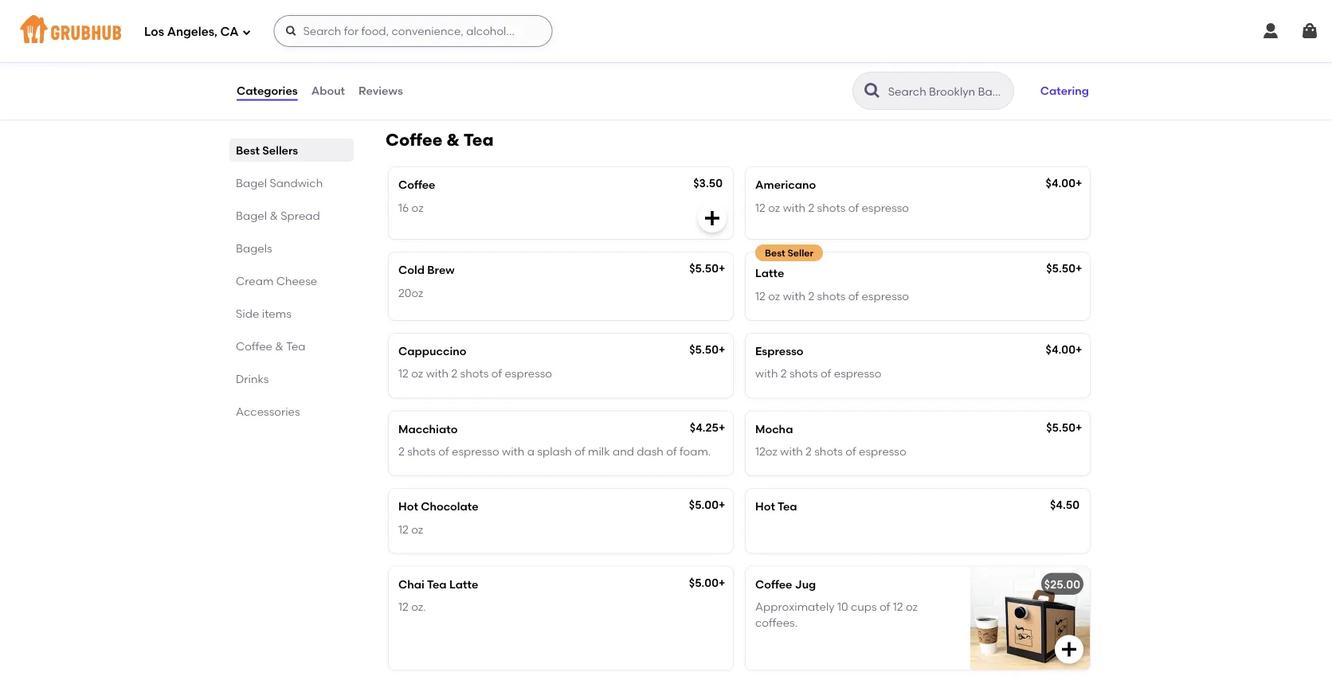 Task type: describe. For each thing, give the bounding box(es) containing it.
individual
[[416, 26, 468, 40]]

$4.50
[[1051, 499, 1080, 512]]

2 shots of espresso with a splash of milk and dash of foam.
[[399, 445, 711, 459]]

12 inside approximately 10 cups of 12 oz coffees.
[[893, 601, 904, 614]]

$4.00 + for with 2 shots of espresso
[[1046, 343, 1083, 357]]

12oz
[[756, 445, 778, 459]]

of inside approximately 10 cups of 12 oz coffees.
[[880, 601, 891, 614]]

coffee down reviews button
[[386, 130, 443, 150]]

2 down 'espresso'
[[781, 367, 787, 381]]

catering
[[1041, 84, 1090, 98]]

oz for coffee
[[412, 201, 424, 214]]

coffee jug
[[756, 578, 817, 592]]

0 horizontal spatial latte
[[450, 578, 479, 592]]

hot for hot tea
[[756, 500, 776, 514]]

+ for cappuccino
[[719, 343, 726, 357]]

with 2 shots of espresso
[[756, 367, 882, 381]]

x
[[408, 26, 413, 40]]

bagel & spread
[[236, 209, 320, 222]]

a
[[528, 445, 535, 459]]

cold brew
[[399, 264, 455, 277]]

bagel for bagel & spread
[[236, 209, 267, 222]]

with down the americano
[[783, 201, 806, 214]]

approximately
[[756, 601, 835, 614]]

$5.00 + for chai tea latte
[[689, 576, 726, 590]]

12 oz with 2 shots of espresso for cappuccino
[[399, 367, 552, 381]]

& for "bagel & spread" tab
[[270, 209, 278, 222]]

$5.00 for chai tea latte
[[689, 576, 719, 590]]

$4.00 for 12 oz with 2 shots of espresso
[[1046, 177, 1076, 190]]

coffee & tea tab
[[236, 338, 348, 355]]

svg image for strawberry jam image
[[703, 66, 722, 85]]

12 for chai tea latte
[[399, 601, 409, 614]]

categories
[[237, 84, 298, 98]]

foam.
[[680, 445, 711, 459]]

oz for hot chocolate
[[412, 523, 424, 536]]

+ for cold brew
[[719, 262, 726, 276]]

$5.00 + for hot chocolate
[[689, 499, 726, 512]]

$5.50 + for 20oz
[[690, 262, 726, 276]]

oz for cappuccino
[[412, 367, 424, 381]]

2 down cappuccino
[[452, 367, 458, 381]]

cappuccino
[[399, 345, 467, 358]]

hot chocolate
[[399, 500, 479, 514]]

12oz with 2 shots of espresso
[[756, 445, 907, 459]]

with right 12oz
[[781, 445, 803, 459]]

bagels tab
[[236, 240, 348, 257]]

drinks tab
[[236, 371, 348, 387]]

reviews button
[[358, 62, 404, 120]]

hot for hot chocolate
[[399, 500, 418, 514]]

20oz
[[399, 286, 424, 300]]

side items
[[236, 307, 292, 320]]

with left a
[[502, 445, 525, 459]]

& for coffee & tea tab
[[275, 340, 284, 353]]

+ for mocha
[[1076, 421, 1083, 434]]

oz for latte
[[769, 289, 781, 303]]

strawberry
[[399, 4, 459, 17]]

mocha
[[756, 422, 794, 436]]

12 oz with 2 shots of espresso for latte
[[756, 289, 910, 303]]

0 vertical spatial coffee & tea
[[386, 130, 494, 150]]

+ for chai tea latte
[[719, 576, 726, 590]]

$5.50 for 20oz
[[690, 262, 719, 276]]

svg image inside main navigation navigation
[[285, 25, 298, 37]]

seller
[[788, 247, 814, 259]]

$25.00
[[1045, 578, 1081, 592]]

jam.
[[526, 26, 554, 40]]

about
[[311, 84, 345, 98]]

$3.50
[[694, 177, 723, 190]]

cream cheese tab
[[236, 273, 348, 289]]

12 oz with 2 shots of espresso for americano
[[756, 201, 910, 214]]

main navigation navigation
[[0, 0, 1333, 62]]

12 oz
[[399, 523, 424, 536]]

bagel for bagel sandwich
[[236, 176, 267, 190]]

coffee jug image
[[971, 567, 1091, 671]]

$4.25
[[690, 421, 719, 434]]

chocolate
[[421, 500, 479, 514]]

12 oz.
[[399, 601, 426, 614]]

jug
[[795, 578, 817, 592]]

and
[[613, 445, 634, 459]]

bagels
[[236, 242, 272, 255]]

$5.50 for 12 oz with 2 shots of espresso
[[690, 343, 719, 357]]

spread
[[281, 209, 320, 222]]

espresso
[[756, 345, 804, 358]]

+ for hot chocolate
[[719, 499, 726, 512]]

angeles,
[[167, 25, 218, 39]]

cups
[[851, 601, 877, 614]]

los
[[144, 25, 164, 39]]

cold
[[399, 264, 425, 277]]

+ for espresso
[[1076, 343, 1083, 357]]

best for best sellers
[[236, 143, 260, 157]]

2 left x
[[399, 26, 405, 40]]

dash
[[637, 445, 664, 459]]

accessories
[[236, 405, 300, 419]]

$4.00 + for 12 oz with 2 shots of espresso
[[1046, 177, 1083, 190]]

16
[[399, 201, 409, 214]]

2 down macchiato
[[399, 445, 405, 459]]

coffee up 16 oz
[[399, 178, 436, 192]]

ca
[[220, 25, 239, 39]]

sellers
[[263, 143, 298, 157]]



Task type: vqa. For each thing, say whether or not it's contained in the screenshot.
svg icon within seattle, wa button
no



Task type: locate. For each thing, give the bounding box(es) containing it.
12 oz with 2 shots of espresso down seller at the right top of page
[[756, 289, 910, 303]]

1 horizontal spatial coffee & tea
[[386, 130, 494, 150]]

bagel down best sellers
[[236, 176, 267, 190]]

12 down best seller
[[756, 289, 766, 303]]

splash
[[538, 445, 572, 459]]

1 vertical spatial 12 oz with 2 shots of espresso
[[756, 289, 910, 303]]

hot up "12 oz"
[[399, 500, 418, 514]]

1 vertical spatial $4.00
[[1046, 343, 1076, 357]]

portion
[[471, 26, 510, 40]]

0 horizontal spatial hot
[[399, 500, 418, 514]]

1 $4.00 + from the top
[[1046, 177, 1083, 190]]

bagel inside tab
[[236, 209, 267, 222]]

2
[[399, 26, 405, 40], [809, 201, 815, 214], [809, 289, 815, 303], [452, 367, 458, 381], [781, 367, 787, 381], [399, 445, 405, 459], [806, 445, 812, 459]]

coffee & tea up 16 oz
[[386, 130, 494, 150]]

bagel
[[236, 176, 267, 190], [236, 209, 267, 222]]

0 horizontal spatial svg image
[[285, 25, 298, 37]]

hot down 12oz
[[756, 500, 776, 514]]

best left seller at the right top of page
[[765, 247, 786, 259]]

0 vertical spatial $5.00
[[689, 499, 719, 512]]

oz down best seller
[[769, 289, 781, 303]]

chai tea latte
[[399, 578, 479, 592]]

coffee inside tab
[[236, 340, 273, 353]]

latte down best seller
[[756, 267, 785, 280]]

12
[[756, 201, 766, 214], [756, 289, 766, 303], [399, 367, 409, 381], [399, 523, 409, 536], [399, 601, 409, 614], [893, 601, 904, 614]]

shots
[[818, 201, 846, 214], [818, 289, 846, 303], [460, 367, 489, 381], [790, 367, 818, 381], [408, 445, 436, 459], [815, 445, 843, 459]]

1 vertical spatial latte
[[450, 578, 479, 592]]

0 vertical spatial $4.00
[[1046, 177, 1076, 190]]

0 vertical spatial bagel
[[236, 176, 267, 190]]

reviews
[[359, 84, 403, 98]]

&
[[447, 130, 460, 150], [270, 209, 278, 222], [275, 340, 284, 353]]

12 down hot chocolate
[[399, 523, 409, 536]]

drinks
[[236, 372, 269, 386]]

12 for cappuccino
[[399, 367, 409, 381]]

catering button
[[1034, 73, 1097, 108]]

oz down cappuccino
[[412, 367, 424, 381]]

search icon image
[[863, 81, 882, 100]]

0 vertical spatial best
[[236, 143, 260, 157]]

best seller
[[765, 247, 814, 259]]

Search for food, convenience, alcohol... search field
[[274, 15, 553, 47]]

12 oz with 2 shots of espresso
[[756, 201, 910, 214], [756, 289, 910, 303], [399, 367, 552, 381]]

2 $4.00 from the top
[[1046, 343, 1076, 357]]

oz for americano
[[769, 201, 781, 214]]

12 down cappuccino
[[399, 367, 409, 381]]

16 oz
[[399, 201, 424, 214]]

coffee up approximately
[[756, 578, 793, 592]]

cream
[[236, 274, 274, 288]]

$5.50 for 12oz with 2 shots of espresso
[[1047, 421, 1076, 434]]

$5.50
[[690, 262, 719, 276], [1047, 262, 1076, 276], [690, 343, 719, 357], [1047, 421, 1076, 434]]

$5.50 + for 12oz with 2 shots of espresso
[[1047, 421, 1083, 434]]

12 right cups
[[893, 601, 904, 614]]

best left sellers
[[236, 143, 260, 157]]

0 vertical spatial $4.00 +
[[1046, 177, 1083, 190]]

cream cheese
[[236, 274, 318, 288]]

side
[[236, 307, 259, 320]]

$4.00 +
[[1046, 177, 1083, 190], [1046, 343, 1083, 357]]

chai
[[399, 578, 425, 592]]

2 hot from the left
[[756, 500, 776, 514]]

1 vertical spatial $5.00
[[689, 576, 719, 590]]

bagel & spread tab
[[236, 207, 348, 224]]

$4.25 +
[[690, 421, 726, 434]]

1 vertical spatial &
[[270, 209, 278, 222]]

coffee up drinks
[[236, 340, 273, 353]]

$4.00
[[1046, 177, 1076, 190], [1046, 343, 1076, 357]]

of
[[513, 26, 524, 40], [849, 201, 859, 214], [849, 289, 859, 303], [492, 367, 502, 381], [821, 367, 832, 381], [439, 445, 449, 459], [575, 445, 586, 459], [667, 445, 677, 459], [846, 445, 857, 459], [880, 601, 891, 614]]

12 left oz.
[[399, 601, 409, 614]]

1 horizontal spatial hot
[[756, 500, 776, 514]]

0 vertical spatial latte
[[756, 267, 785, 280]]

coffee & tea down items
[[236, 340, 306, 353]]

12 for latte
[[756, 289, 766, 303]]

2 right 12oz
[[806, 445, 812, 459]]

$5.00 + left 'coffee jug'
[[689, 576, 726, 590]]

1 vertical spatial coffee & tea
[[236, 340, 306, 353]]

oz
[[412, 201, 424, 214], [769, 201, 781, 214], [769, 289, 781, 303], [412, 367, 424, 381], [412, 523, 424, 536], [906, 601, 918, 614]]

accessories tab
[[236, 403, 348, 420]]

1 horizontal spatial best
[[765, 247, 786, 259]]

with
[[783, 201, 806, 214], [783, 289, 806, 303], [426, 367, 449, 381], [756, 367, 778, 381], [502, 445, 525, 459], [781, 445, 803, 459]]

1 $4.00 from the top
[[1046, 177, 1076, 190]]

1 bagel from the top
[[236, 176, 267, 190]]

best sellers tab
[[236, 142, 348, 159]]

bagel sandwich tab
[[236, 175, 348, 191]]

coffee
[[386, 130, 443, 150], [399, 178, 436, 192], [236, 340, 273, 353], [756, 578, 793, 592]]

items
[[262, 307, 292, 320]]

milk
[[588, 445, 610, 459]]

oz.
[[412, 601, 426, 614]]

0 horizontal spatial coffee & tea
[[236, 340, 306, 353]]

macchiato
[[399, 422, 458, 436]]

oz right cups
[[906, 601, 918, 614]]

& inside tab
[[275, 340, 284, 353]]

latte right chai
[[450, 578, 479, 592]]

best for best seller
[[765, 247, 786, 259]]

1 $5.00 from the top
[[689, 499, 719, 512]]

12 for americano
[[756, 201, 766, 214]]

0 horizontal spatial best
[[236, 143, 260, 157]]

12 for hot chocolate
[[399, 523, 409, 536]]

$5.00 +
[[689, 499, 726, 512], [689, 576, 726, 590]]

2 vertical spatial 12 oz with 2 shots of espresso
[[399, 367, 552, 381]]

svg image for brownie individual image
[[1060, 66, 1079, 85]]

hot tea
[[756, 500, 798, 514]]

tea inside tab
[[286, 340, 306, 353]]

$5.00
[[689, 499, 719, 512], [689, 576, 719, 590]]

2 horizontal spatial svg image
[[1060, 66, 1079, 85]]

12 oz with 2 shots of espresso down the americano
[[756, 201, 910, 214]]

12 down the americano
[[756, 201, 766, 214]]

+
[[1076, 177, 1083, 190], [719, 262, 726, 276], [1076, 262, 1083, 276], [719, 343, 726, 357], [1076, 343, 1083, 357], [719, 421, 726, 434], [1076, 421, 1083, 434], [719, 499, 726, 512], [719, 576, 726, 590]]

1 vertical spatial $4.00 +
[[1046, 343, 1083, 357]]

hot
[[399, 500, 418, 514], [756, 500, 776, 514]]

best sellers
[[236, 143, 298, 157]]

tea
[[464, 130, 494, 150], [286, 340, 306, 353], [778, 500, 798, 514], [427, 578, 447, 592]]

cheese
[[276, 274, 318, 288]]

2 bagel from the top
[[236, 209, 267, 222]]

$5.50 + for 12 oz with 2 shots of espresso
[[690, 343, 726, 357]]

bagel up 'bagels'
[[236, 209, 267, 222]]

brew
[[428, 264, 455, 277]]

oz inside approximately 10 cups of 12 oz coffees.
[[906, 601, 918, 614]]

Search Brooklyn Bagel Bakery search field
[[887, 84, 1009, 99]]

bagel inside tab
[[236, 176, 267, 190]]

1 hot from the left
[[399, 500, 418, 514]]

0 vertical spatial &
[[447, 130, 460, 150]]

2 down seller at the right top of page
[[809, 289, 815, 303]]

coffees.
[[756, 617, 798, 630]]

2 vertical spatial &
[[275, 340, 284, 353]]

& inside tab
[[270, 209, 278, 222]]

$5.00 for hot chocolate
[[689, 499, 719, 512]]

espresso
[[862, 201, 910, 214], [862, 289, 910, 303], [505, 367, 552, 381], [835, 367, 882, 381], [452, 445, 500, 459], [859, 445, 907, 459]]

1 vertical spatial bagel
[[236, 209, 267, 222]]

0 vertical spatial $5.00 +
[[689, 499, 726, 512]]

strawberry jam
[[399, 4, 487, 17]]

12 oz with 2 shots of espresso down cappuccino
[[399, 367, 552, 381]]

about button
[[311, 62, 346, 120]]

$5.50 +
[[690, 262, 726, 276], [1047, 262, 1083, 276], [690, 343, 726, 357], [1047, 421, 1083, 434]]

oz down hot chocolate
[[412, 523, 424, 536]]

1 $5.00 + from the top
[[689, 499, 726, 512]]

brownie individual image
[[971, 0, 1091, 97]]

strawberry jam image
[[614, 0, 733, 97]]

best
[[236, 143, 260, 157], [765, 247, 786, 259]]

side items tab
[[236, 305, 348, 322]]

2 $5.00 + from the top
[[689, 576, 726, 590]]

coffee & tea inside tab
[[236, 340, 306, 353]]

sandwich
[[270, 176, 323, 190]]

10
[[838, 601, 849, 614]]

coffee & tea
[[386, 130, 494, 150], [236, 340, 306, 353]]

latte
[[756, 267, 785, 280], [450, 578, 479, 592]]

bagel sandwich
[[236, 176, 323, 190]]

svg image
[[285, 25, 298, 37], [703, 66, 722, 85], [1060, 66, 1079, 85]]

1 horizontal spatial latte
[[756, 267, 785, 280]]

los angeles, ca
[[144, 25, 239, 39]]

$4.00 for with 2 shots of espresso
[[1046, 343, 1076, 357]]

with down 'espresso'
[[756, 367, 778, 381]]

approximately 10 cups of 12 oz coffees.
[[756, 601, 918, 630]]

americano
[[756, 178, 817, 192]]

oz down the americano
[[769, 201, 781, 214]]

$5.00 + down the foam.
[[689, 499, 726, 512]]

1 horizontal spatial svg image
[[703, 66, 722, 85]]

2 down the americano
[[809, 201, 815, 214]]

+ for macchiato
[[719, 421, 726, 434]]

with down best seller
[[783, 289, 806, 303]]

0 vertical spatial 12 oz with 2 shots of espresso
[[756, 201, 910, 214]]

best inside tab
[[236, 143, 260, 157]]

1 vertical spatial best
[[765, 247, 786, 259]]

with down cappuccino
[[426, 367, 449, 381]]

1 vertical spatial $5.00 +
[[689, 576, 726, 590]]

jam
[[462, 4, 487, 17]]

2 $5.00 from the top
[[689, 576, 719, 590]]

oz right 16
[[412, 201, 424, 214]]

categories button
[[236, 62, 299, 120]]

svg image
[[1262, 22, 1281, 41], [1301, 22, 1320, 41], [242, 28, 251, 37], [703, 209, 722, 228], [1060, 641, 1079, 660]]

+ for americano
[[1076, 177, 1083, 190]]

2 $4.00 + from the top
[[1046, 343, 1083, 357]]

2 x individual portion of jam.
[[399, 26, 554, 40]]



